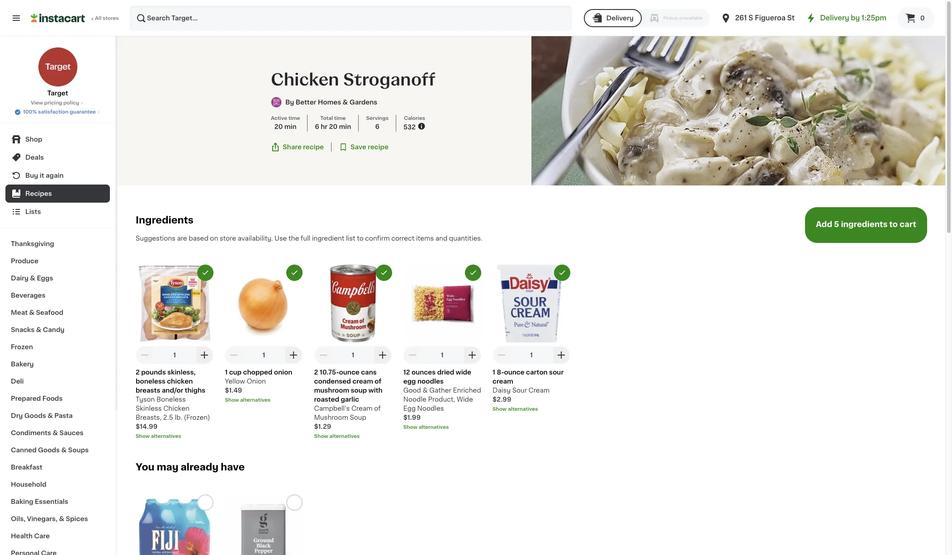 Task type: describe. For each thing, give the bounding box(es) containing it.
0
[[921, 15, 925, 21]]

2 for 2 10.75-ounce cans condensed cream of mushroom soup with roasted garlic
[[314, 369, 318, 376]]

wide
[[457, 396, 473, 403]]

delivery by 1:25pm link
[[806, 13, 887, 24]]

& right homes
[[343, 99, 348, 105]]

ingredients
[[136, 216, 194, 225]]

target logo image
[[38, 47, 78, 87]]

cream for of
[[353, 378, 373, 385]]

already
[[181, 463, 219, 472]]

good
[[404, 387, 421, 394]]

health
[[11, 533, 33, 540]]

unselect item image for 2 10.75-ounce cans condensed cream of mushroom soup with roasted garlic
[[380, 269, 388, 277]]

condiments
[[11, 430, 51, 436]]

ounce for 10.75-
[[339, 369, 360, 376]]

buy it again
[[25, 172, 64, 179]]

meat & seafood link
[[5, 304, 110, 321]]

ounces
[[412, 369, 436, 376]]

decrement quantity image for cup
[[229, 350, 240, 361]]

campbell's
[[314, 405, 350, 412]]

goods for dry
[[24, 413, 46, 419]]

2 for 2 pounds skinless, boneless chicken breasts and/or thighs
[[136, 369, 140, 376]]

roasted
[[314, 396, 339, 403]]

s
[[749, 14, 754, 21]]

1 cup chopped onion yellow onion $1.49 show alternatives
[[225, 369, 293, 403]]

& left soups
[[61, 447, 67, 454]]

decrement quantity image for 8-
[[497, 350, 507, 361]]

2 10.75-ounce cans condensed cream of mushroom soup with roasted garlic campbell's cream of mushroom soup $1.29 show alternatives
[[314, 369, 383, 439]]

oils, vinegars, & spices link
[[5, 511, 110, 528]]

mushroom
[[314, 387, 350, 394]]

decrement quantity image for 10.75-
[[318, 350, 329, 361]]

unselect item image
[[469, 269, 477, 277]]

dairy & eggs
[[11, 275, 53, 282]]

condiments & sauces link
[[5, 425, 110, 442]]

decrement quantity image for ounces
[[407, 350, 418, 361]]

0 button
[[898, 7, 935, 29]]

& left the sauces
[[53, 430, 58, 436]]

delivery for delivery by 1:25pm
[[821, 14, 850, 21]]

it
[[40, 172, 44, 179]]

cream inside 2 10.75-ounce cans condensed cream of mushroom soup with roasted garlic campbell's cream of mushroom soup $1.29 show alternatives
[[352, 405, 373, 412]]

& left candy
[[36, 327, 41, 333]]

cans
[[361, 369, 377, 376]]

add
[[817, 221, 833, 228]]

& left spices in the bottom of the page
[[59, 516, 64, 522]]

thanksgiving link
[[5, 235, 110, 253]]

tyson
[[136, 396, 155, 403]]

enriched
[[453, 387, 481, 394]]

figueroa
[[755, 14, 786, 21]]

8-
[[497, 369, 504, 376]]

2.5
[[163, 415, 173, 421]]

increment quantity image for 2 10.75-ounce cans condensed cream of mushroom soup with roasted garlic
[[378, 350, 389, 361]]

unselect item image for 1 8-ounce carton sour cream
[[559, 269, 567, 277]]

health care link
[[5, 528, 110, 545]]

sauces
[[59, 430, 84, 436]]

532
[[404, 124, 416, 130]]

based
[[189, 235, 209, 242]]

increment quantity image for 1 cup chopped onion
[[288, 350, 299, 361]]

product,
[[428, 396, 456, 403]]

by better homes & gardens
[[286, 99, 378, 105]]

prepared foods
[[11, 396, 63, 402]]

all stores link
[[31, 5, 119, 31]]

1 inside 1 cup chopped onion yellow onion $1.49 show alternatives
[[225, 369, 228, 376]]

time for 6 hr 20 min
[[334, 116, 346, 121]]

100% satisfaction guarantee
[[23, 110, 96, 115]]

261
[[736, 14, 747, 21]]

to inside button
[[890, 221, 898, 228]]

soup
[[351, 387, 367, 394]]

deli link
[[5, 373, 110, 390]]

garlic
[[341, 396, 359, 403]]

12
[[404, 369, 410, 376]]

show alternatives button for $14.99
[[136, 433, 214, 440]]

recipe for save recipe
[[368, 144, 389, 150]]

Search field
[[130, 6, 571, 30]]

all
[[95, 16, 102, 21]]

baking
[[11, 499, 33, 505]]

onion
[[247, 378, 266, 385]]

beverages link
[[5, 287, 110, 304]]

condiments & sauces
[[11, 430, 84, 436]]

confirm
[[365, 235, 390, 242]]

total
[[321, 116, 333, 121]]

show alternatives button for $2.99
[[493, 406, 571, 413]]

produce link
[[5, 253, 110, 270]]

& left pasta
[[48, 413, 53, 419]]

1 inside "1 8-ounce carton sour cream daisy sour cream $2.99 show alternatives"
[[493, 369, 496, 376]]

prepared foods link
[[5, 390, 110, 407]]

canned
[[11, 447, 37, 454]]

alternatives inside 12 ounces dried wide egg noodles good & gather enriched noodle product, wide egg noodles $1.99 show alternatives
[[419, 425, 449, 430]]

chicken stroganoff
[[271, 72, 436, 88]]

ounce for 8-
[[504, 369, 525, 376]]

1 for cans
[[352, 352, 355, 358]]

ingredient
[[312, 235, 345, 242]]

oils, vinegars, & spices
[[11, 516, 88, 522]]

save recipe button
[[339, 143, 389, 152]]

show alternatives button for $1.99
[[404, 424, 481, 431]]

store
[[220, 235, 236, 242]]

quantities.
[[449, 235, 483, 242]]

servings
[[366, 116, 389, 121]]

min inside the total time 6 hr 20 min
[[339, 124, 351, 130]]

increment quantity image for 12 ounces dried wide egg noodles
[[467, 350, 478, 361]]

unselect item image for 2 pounds skinless, boneless chicken breasts and/or thighs
[[201, 269, 210, 277]]

breasts
[[136, 387, 160, 394]]

1 for wide
[[441, 352, 444, 358]]

on
[[210, 235, 218, 242]]

show alternatives button for $1.29
[[314, 433, 392, 440]]

lists
[[25, 209, 41, 215]]

chicken inside 2 pounds skinless, boneless chicken breasts and/or thighs tyson boneless skinless chicken breasts, 2.5 lb. (frozen) $14.99 show alternatives
[[164, 405, 190, 412]]

full
[[301, 235, 311, 242]]

show inside 2 10.75-ounce cans condensed cream of mushroom soup with roasted garlic campbell's cream of mushroom soup $1.29 show alternatives
[[314, 434, 328, 439]]

time for 20 min
[[289, 116, 300, 121]]

lb.
[[175, 415, 182, 421]]

261 s figueroa st button
[[721, 5, 795, 31]]

5
[[835, 221, 840, 228]]

breakfast
[[11, 464, 42, 471]]

$14.99
[[136, 424, 158, 430]]

save
[[351, 144, 367, 150]]

1 vertical spatial to
[[357, 235, 364, 242]]

cream inside "1 8-ounce carton sour cream daisy sour cream $2.99 show alternatives"
[[529, 387, 550, 394]]

daisy
[[493, 387, 511, 394]]



Task type: vqa. For each thing, say whether or not it's contained in the screenshot.
garlic
yes



Task type: locate. For each thing, give the bounding box(es) containing it.
0 horizontal spatial ounce
[[339, 369, 360, 376]]

3 decrement quantity image from the left
[[497, 350, 507, 361]]

1 for boneless
[[173, 352, 176, 358]]

20 down 'active'
[[275, 124, 283, 130]]

& down noodles
[[423, 387, 428, 394]]

1 vertical spatial chicken
[[164, 405, 190, 412]]

time right total
[[334, 116, 346, 121]]

save recipe
[[351, 144, 389, 150]]

1 horizontal spatial delivery
[[821, 14, 850, 21]]

increment quantity image
[[288, 350, 299, 361], [378, 350, 389, 361], [467, 350, 478, 361]]

target link
[[38, 47, 78, 98]]

baking essentials
[[11, 499, 68, 505]]

time right 'active'
[[289, 116, 300, 121]]

0 horizontal spatial decrement quantity image
[[229, 350, 240, 361]]

cream for daisy
[[493, 378, 514, 385]]

2 ounce from the left
[[504, 369, 525, 376]]

ingredients
[[842, 221, 888, 228]]

share recipe button
[[271, 143, 324, 152]]

alternatives down sour
[[508, 407, 539, 412]]

cream up soup
[[352, 405, 373, 412]]

increment quantity image up the with
[[378, 350, 389, 361]]

1 increment quantity image from the left
[[199, 350, 210, 361]]

meat
[[11, 310, 28, 316]]

time inside the total time 6 hr 20 min
[[334, 116, 346, 121]]

0 horizontal spatial increment quantity image
[[199, 350, 210, 361]]

1 left cup
[[225, 369, 228, 376]]

chicken up better
[[271, 72, 339, 88]]

2 inside 2 10.75-ounce cans condensed cream of mushroom soup with roasted garlic campbell's cream of mushroom soup $1.29 show alternatives
[[314, 369, 318, 376]]

4 unselect item image from the left
[[559, 269, 567, 277]]

time inside "active time 20 min"
[[289, 116, 300, 121]]

& right the meat
[[29, 310, 34, 316]]

alternatives down noodles
[[419, 425, 449, 430]]

(frozen)
[[184, 415, 210, 421]]

unselect item image
[[201, 269, 210, 277], [291, 269, 299, 277], [380, 269, 388, 277], [559, 269, 567, 277]]

increment quantity image for 1 8-ounce carton sour cream
[[556, 350, 567, 361]]

0 horizontal spatial chicken
[[164, 405, 190, 412]]

$1.99
[[404, 415, 421, 421]]

shop link
[[5, 130, 110, 148]]

alternatives down onion on the bottom left
[[240, 398, 271, 403]]

recipe for share recipe
[[303, 144, 324, 150]]

1 up carton
[[530, 352, 533, 358]]

show inside "1 8-ounce carton sour cream daisy sour cream $2.99 show alternatives"
[[493, 407, 507, 412]]

0 horizontal spatial decrement quantity image
[[139, 350, 150, 361]]

6 down servings
[[375, 124, 380, 130]]

2 6 from the left
[[375, 124, 380, 130]]

service type group
[[584, 9, 710, 27]]

1 horizontal spatial 20
[[329, 124, 338, 130]]

1 ounce from the left
[[339, 369, 360, 376]]

servings 6
[[366, 116, 389, 130]]

0 horizontal spatial min
[[285, 124, 297, 130]]

& inside 12 ounces dried wide egg noodles good & gather enriched noodle product, wide egg noodles $1.99 show alternatives
[[423, 387, 428, 394]]

0 vertical spatial chicken
[[271, 72, 339, 88]]

0 vertical spatial cream
[[529, 387, 550, 394]]

$2.99
[[493, 396, 512, 403]]

min down 'active'
[[285, 124, 297, 130]]

recipe right share
[[303, 144, 324, 150]]

show down $1.49
[[225, 398, 239, 403]]

0 horizontal spatial 6
[[315, 124, 319, 130]]

are
[[177, 235, 187, 242]]

target
[[47, 90, 68, 96]]

goods down condiments & sauces
[[38, 447, 60, 454]]

1 for carton
[[530, 352, 533, 358]]

1 horizontal spatial ounce
[[504, 369, 525, 376]]

of up the with
[[375, 378, 382, 385]]

health care
[[11, 533, 50, 540]]

$1.49
[[225, 387, 242, 394]]

$1.29
[[314, 424, 331, 430]]

1 increment quantity image from the left
[[288, 350, 299, 361]]

1 recipe from the left
[[303, 144, 324, 150]]

skinless
[[136, 405, 162, 412]]

1 horizontal spatial cream
[[493, 378, 514, 385]]

2 2 from the left
[[314, 369, 318, 376]]

show inside 2 pounds skinless, boneless chicken breasts and/or thighs tyson boneless skinless chicken breasts, 2.5 lb. (frozen) $14.99 show alternatives
[[136, 434, 150, 439]]

canned goods & soups link
[[5, 442, 110, 459]]

min inside "active time 20 min"
[[285, 124, 297, 130]]

cream up soup
[[353, 378, 373, 385]]

increment quantity image
[[199, 350, 210, 361], [556, 350, 567, 361]]

20 inside the total time 6 hr 20 min
[[329, 124, 338, 130]]

to left cart at top right
[[890, 221, 898, 228]]

show inside 12 ounces dried wide egg noodles good & gather enriched noodle product, wide egg noodles $1.99 show alternatives
[[404, 425, 418, 430]]

1:25pm
[[862, 14, 887, 21]]

cream inside 2 10.75-ounce cans condensed cream of mushroom soup with roasted garlic campbell's cream of mushroom soup $1.29 show alternatives
[[353, 378, 373, 385]]

1 for onion
[[263, 352, 265, 358]]

sour
[[550, 369, 564, 376]]

2 time from the left
[[334, 116, 346, 121]]

oils,
[[11, 516, 25, 522]]

pricing
[[44, 100, 62, 105]]

alternatives inside 2 pounds skinless, boneless chicken breasts and/or thighs tyson boneless skinless chicken breasts, 2.5 lb. (frozen) $14.99 show alternatives
[[151, 434, 181, 439]]

2 left 10.75-
[[314, 369, 318, 376]]

unselect item image for 1 cup chopped onion
[[291, 269, 299, 277]]

1 horizontal spatial chicken
[[271, 72, 339, 88]]

cream up daisy
[[493, 378, 514, 385]]

decrement quantity image for pounds
[[139, 350, 150, 361]]

1 up soup
[[352, 352, 355, 358]]

shop
[[25, 136, 42, 143]]

12 ounces dried wide egg noodles good & gather enriched noodle product, wide egg noodles $1.99 show alternatives
[[404, 369, 481, 430]]

increment quantity image up thighs
[[199, 350, 210, 361]]

sour
[[513, 387, 527, 394]]

deals
[[25, 154, 44, 161]]

recipe inside button
[[368, 144, 389, 150]]

seafood
[[36, 310, 63, 316]]

2 20 from the left
[[329, 124, 338, 130]]

min
[[285, 124, 297, 130], [339, 124, 351, 130]]

1 horizontal spatial increment quantity image
[[378, 350, 389, 361]]

decrement quantity image up cup
[[229, 350, 240, 361]]

1 decrement quantity image from the left
[[229, 350, 240, 361]]

recipes
[[25, 191, 52, 197]]

again
[[46, 172, 64, 179]]

of down the with
[[374, 405, 381, 412]]

to right list
[[357, 235, 364, 242]]

of
[[375, 378, 382, 385], [374, 405, 381, 412]]

policy
[[63, 100, 79, 105]]

1 up skinless,
[[173, 352, 176, 358]]

eggs
[[37, 275, 53, 282]]

delivery for delivery
[[607, 15, 634, 21]]

1 horizontal spatial time
[[334, 116, 346, 121]]

0 horizontal spatial 20
[[275, 124, 283, 130]]

decrement quantity image up the pounds
[[139, 350, 150, 361]]

buy it again link
[[5, 167, 110, 185]]

show alternatives button down onion on the bottom left
[[225, 397, 303, 404]]

decrement quantity image
[[139, 350, 150, 361], [318, 350, 329, 361]]

2 up boneless
[[136, 369, 140, 376]]

2 inside 2 pounds skinless, boneless chicken breasts and/or thighs tyson boneless skinless chicken breasts, 2.5 lb. (frozen) $14.99 show alternatives
[[136, 369, 140, 376]]

recipe inside button
[[303, 144, 324, 150]]

instacart logo image
[[31, 13, 85, 24]]

10.75-
[[320, 369, 339, 376]]

use
[[275, 235, 287, 242]]

0 horizontal spatial cream
[[353, 378, 373, 385]]

egg
[[404, 378, 416, 385]]

ounce up condensed
[[339, 369, 360, 376]]

None search field
[[129, 5, 572, 31]]

2 min from the left
[[339, 124, 351, 130]]

1 horizontal spatial min
[[339, 124, 351, 130]]

spices
[[66, 516, 88, 522]]

show alternatives button down noodles
[[404, 424, 481, 431]]

alternatives inside "1 8-ounce carton sour cream daisy sour cream $2.99 show alternatives"
[[508, 407, 539, 412]]

breakfast link
[[5, 459, 110, 476]]

have
[[221, 463, 245, 472]]

decrement quantity image up 10.75-
[[318, 350, 329, 361]]

1 horizontal spatial to
[[890, 221, 898, 228]]

3 unselect item image from the left
[[380, 269, 388, 277]]

show down $1.99
[[404, 425, 418, 430]]

decrement quantity image up 8-
[[497, 350, 507, 361]]

dry goods & pasta
[[11, 413, 73, 419]]

increment quantity image for 2 pounds skinless, boneless chicken breasts and/or thighs
[[199, 350, 210, 361]]

0 vertical spatial to
[[890, 221, 898, 228]]

baking essentials link
[[5, 493, 110, 511]]

show alternatives button for $1.49
[[225, 397, 303, 404]]

satisfaction
[[38, 110, 68, 115]]

show down the $1.29
[[314, 434, 328, 439]]

1 6 from the left
[[315, 124, 319, 130]]

1 up chopped on the left bottom of page
[[263, 352, 265, 358]]

0 vertical spatial of
[[375, 378, 382, 385]]

3 increment quantity image from the left
[[467, 350, 478, 361]]

items
[[416, 235, 434, 242]]

bakery link
[[5, 356, 110, 373]]

1 up dried
[[441, 352, 444, 358]]

2 horizontal spatial decrement quantity image
[[497, 350, 507, 361]]

min right hr at the left
[[339, 124, 351, 130]]

canned goods & soups
[[11, 447, 89, 454]]

wide
[[456, 369, 472, 376]]

decrement quantity image
[[229, 350, 240, 361], [407, 350, 418, 361], [497, 350, 507, 361]]

show down $2.99 at the right
[[493, 407, 507, 412]]

show alternatives button down lb.
[[136, 433, 214, 440]]

1 time from the left
[[289, 116, 300, 121]]

all stores
[[95, 16, 119, 21]]

essentials
[[35, 499, 68, 505]]

2 decrement quantity image from the left
[[407, 350, 418, 361]]

1 horizontal spatial recipe
[[368, 144, 389, 150]]

6 inside the total time 6 hr 20 min
[[315, 124, 319, 130]]

gather
[[430, 387, 452, 394]]

alternatives down 2.5
[[151, 434, 181, 439]]

suggestions
[[136, 235, 176, 242]]

2 decrement quantity image from the left
[[318, 350, 329, 361]]

2 recipe from the left
[[368, 144, 389, 150]]

6 inside servings 6
[[375, 124, 380, 130]]

20 right hr at the left
[[329, 124, 338, 130]]

increment quantity image up the wide at the left bottom of the page
[[467, 350, 478, 361]]

frozen link
[[5, 339, 110, 356]]

alternatives down soup
[[330, 434, 360, 439]]

delivery inside button
[[607, 15, 634, 21]]

view pricing policy link
[[31, 100, 85, 107]]

1 min from the left
[[285, 124, 297, 130]]

1 vertical spatial cream
[[352, 405, 373, 412]]

cream down carton
[[529, 387, 550, 394]]

1 horizontal spatial 6
[[375, 124, 380, 130]]

ounce up sour
[[504, 369, 525, 376]]

1 vertical spatial goods
[[38, 447, 60, 454]]

by
[[286, 99, 294, 105]]

0 horizontal spatial to
[[357, 235, 364, 242]]

add 5 ingredients to cart button
[[806, 207, 928, 243]]

goods for canned
[[38, 447, 60, 454]]

2 horizontal spatial increment quantity image
[[467, 350, 478, 361]]

increment quantity image up sour
[[556, 350, 567, 361]]

product group
[[136, 265, 214, 440], [225, 265, 303, 404], [314, 265, 392, 440], [404, 265, 481, 431], [493, 265, 571, 413], [136, 495, 214, 555], [225, 495, 303, 555]]

2 unselect item image from the left
[[291, 269, 299, 277]]

stores
[[103, 16, 119, 21]]

2 increment quantity image from the left
[[378, 350, 389, 361]]

& left eggs
[[30, 275, 35, 282]]

view
[[31, 100, 43, 105]]

0 horizontal spatial recipe
[[303, 144, 324, 150]]

1 vertical spatial of
[[374, 405, 381, 412]]

1 20 from the left
[[275, 124, 283, 130]]

1 horizontal spatial decrement quantity image
[[318, 350, 329, 361]]

deli
[[11, 378, 24, 385]]

0 horizontal spatial cream
[[352, 405, 373, 412]]

show alternatives button down soup
[[314, 433, 392, 440]]

1 horizontal spatial decrement quantity image
[[407, 350, 418, 361]]

produce
[[11, 258, 38, 264]]

1 horizontal spatial 2
[[314, 369, 318, 376]]

recipes link
[[5, 185, 110, 203]]

1 left 8-
[[493, 369, 496, 376]]

show alternatives button
[[225, 397, 303, 404], [493, 406, 571, 413], [404, 424, 481, 431], [136, 433, 214, 440], [314, 433, 392, 440]]

mushroom
[[314, 415, 348, 421]]

6 left hr at the left
[[315, 124, 319, 130]]

recipe right save
[[368, 144, 389, 150]]

0 horizontal spatial delivery
[[607, 15, 634, 21]]

2 increment quantity image from the left
[[556, 350, 567, 361]]

1 decrement quantity image from the left
[[139, 350, 150, 361]]

1 8-ounce carton sour cream daisy sour cream $2.99 show alternatives
[[493, 369, 564, 412]]

lists link
[[5, 203, 110, 221]]

0 horizontal spatial time
[[289, 116, 300, 121]]

0 horizontal spatial 2
[[136, 369, 140, 376]]

deals link
[[5, 148, 110, 167]]

chicken up lb.
[[164, 405, 190, 412]]

1 horizontal spatial increment quantity image
[[556, 350, 567, 361]]

you may already have
[[136, 463, 245, 472]]

0 horizontal spatial increment quantity image
[[288, 350, 299, 361]]

2 pounds skinless, boneless chicken breasts and/or thighs tyson boneless skinless chicken breasts, 2.5 lb. (frozen) $14.99 show alternatives
[[136, 369, 210, 439]]

decrement quantity image up 12
[[407, 350, 418, 361]]

alternatives inside 2 10.75-ounce cans condensed cream of mushroom soup with roasted garlic campbell's cream of mushroom soup $1.29 show alternatives
[[330, 434, 360, 439]]

show down $14.99 at left bottom
[[136, 434, 150, 439]]

breasts,
[[136, 415, 162, 421]]

show inside 1 cup chopped onion yellow onion $1.49 show alternatives
[[225, 398, 239, 403]]

2 cream from the left
[[493, 378, 514, 385]]

hr
[[321, 124, 328, 130]]

ounce inside "1 8-ounce carton sour cream daisy sour cream $2.99 show alternatives"
[[504, 369, 525, 376]]

care
[[34, 533, 50, 540]]

0 vertical spatial goods
[[24, 413, 46, 419]]

1 unselect item image from the left
[[201, 269, 210, 277]]

alternatives inside 1 cup chopped onion yellow onion $1.49 show alternatives
[[240, 398, 271, 403]]

noodle
[[404, 396, 427, 403]]

ounce inside 2 10.75-ounce cans condensed cream of mushroom soup with roasted garlic campbell's cream of mushroom soup $1.29 show alternatives
[[339, 369, 360, 376]]

chicken stroganoff image
[[532, 36, 946, 186]]

foods
[[42, 396, 63, 402]]

pasta
[[54, 413, 73, 419]]

20 inside "active time 20 min"
[[275, 124, 283, 130]]

increment quantity image up the onion
[[288, 350, 299, 361]]

1 cream from the left
[[353, 378, 373, 385]]

1 horizontal spatial cream
[[529, 387, 550, 394]]

show alternatives button down sour
[[493, 406, 571, 413]]

1 2 from the left
[[136, 369, 140, 376]]

snacks & candy
[[11, 327, 64, 333]]

&
[[343, 99, 348, 105], [30, 275, 35, 282], [29, 310, 34, 316], [36, 327, 41, 333], [423, 387, 428, 394], [48, 413, 53, 419], [53, 430, 58, 436], [61, 447, 67, 454], [59, 516, 64, 522]]

boneless
[[157, 396, 186, 403]]

onion
[[274, 369, 293, 376]]

goods down prepared foods
[[24, 413, 46, 419]]

cream inside "1 8-ounce carton sour cream daisy sour cream $2.99 show alternatives"
[[493, 378, 514, 385]]



